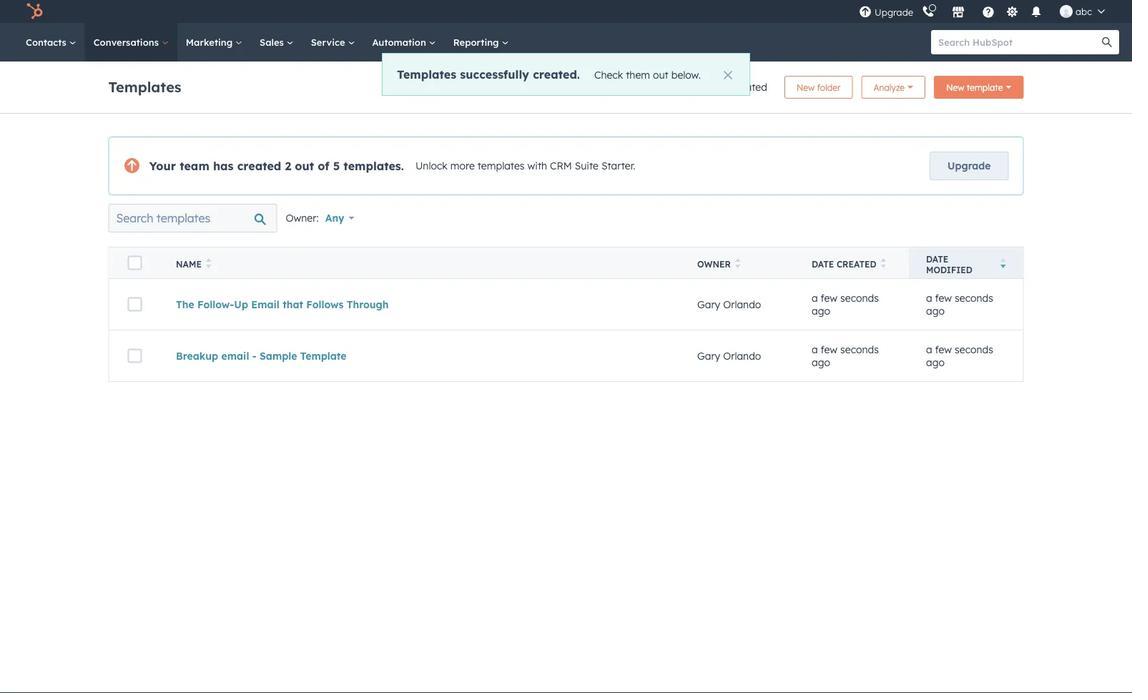 Task type: locate. For each thing, give the bounding box(es) containing it.
press to sort. element for name
[[206, 258, 211, 270]]

2 gary orlando from the top
[[698, 350, 762, 362]]

2 press to sort. element from the left
[[735, 258, 741, 270]]

2 inside 'templates' banner
[[702, 81, 708, 93]]

templates for templates successfully created.
[[397, 67, 457, 81]]

0 horizontal spatial templates
[[108, 78, 182, 96]]

1 vertical spatial upgrade
[[948, 160, 991, 172]]

date for date modified
[[927, 254, 949, 264]]

new template button
[[935, 76, 1024, 99]]

template
[[967, 82, 1004, 93]]

0 horizontal spatial press to sort. element
[[206, 258, 211, 270]]

conversations
[[94, 36, 162, 48]]

any
[[325, 212, 345, 224]]

0 vertical spatial 5
[[723, 81, 729, 93]]

settings link
[[1004, 4, 1022, 19]]

1 new from the left
[[797, 82, 815, 93]]

1 vertical spatial out
[[295, 159, 314, 173]]

new left the template
[[947, 82, 965, 93]]

1 horizontal spatial new
[[947, 82, 965, 93]]

suite
[[575, 160, 599, 172]]

descending sort. press to sort ascending. element
[[1001, 258, 1006, 270]]

0 vertical spatial created
[[732, 81, 768, 93]]

press to sort. element inside date created button
[[881, 258, 887, 270]]

2 orlando from the top
[[724, 350, 762, 362]]

of
[[711, 81, 720, 93], [318, 159, 330, 173]]

check them out below.
[[595, 68, 701, 81]]

seconds
[[841, 292, 879, 304], [955, 292, 994, 304], [841, 343, 879, 356], [955, 343, 994, 356]]

0 vertical spatial 2
[[702, 81, 708, 93]]

5
[[723, 81, 729, 93], [333, 159, 340, 173]]

templates
[[397, 67, 457, 81], [108, 78, 182, 96]]

templates down conversations link
[[108, 78, 182, 96]]

ago
[[812, 304, 831, 317], [927, 304, 945, 317], [812, 356, 831, 368], [927, 356, 945, 368]]

settings image
[[1006, 6, 1019, 19]]

a
[[812, 292, 818, 304], [927, 292, 933, 304], [812, 343, 818, 356], [927, 343, 933, 356]]

press to sort. image right name
[[206, 258, 211, 268]]

new template
[[947, 82, 1004, 93]]

2 new from the left
[[947, 82, 965, 93]]

press to sort. image inside date created button
[[881, 258, 887, 268]]

out inside 'templates successfully created.' alert
[[653, 68, 669, 81]]

owner
[[698, 259, 731, 270]]

date inside date modified
[[927, 254, 949, 264]]

a few seconds ago
[[812, 292, 879, 317], [927, 292, 994, 317], [812, 343, 879, 368], [927, 343, 994, 368]]

press to sort. element inside the owner button
[[735, 258, 741, 270]]

sample
[[260, 350, 297, 362]]

service link
[[302, 23, 364, 62]]

the follow-up email that follows through link
[[176, 298, 389, 311]]

2 gary from the top
[[698, 350, 721, 362]]

press to sort. image
[[206, 258, 211, 268], [881, 258, 887, 268]]

upgrade
[[875, 6, 914, 18], [948, 160, 991, 172]]

calling icon image
[[922, 6, 935, 18]]

0 horizontal spatial upgrade
[[875, 6, 914, 18]]

contacts link
[[17, 23, 85, 62]]

team
[[180, 159, 209, 173]]

has
[[213, 159, 234, 173]]

check
[[595, 68, 623, 81]]

press to sort. element for date created
[[881, 258, 887, 270]]

contacts
[[26, 36, 69, 48]]

gary
[[698, 298, 721, 311], [698, 350, 721, 362]]

marketing
[[186, 36, 235, 48]]

below.
[[672, 68, 701, 81]]

0 vertical spatial gary
[[698, 298, 721, 311]]

1 horizontal spatial press to sort. element
[[735, 258, 741, 270]]

press to sort. element right name
[[206, 258, 211, 270]]

5 left templates.
[[333, 159, 340, 173]]

your team has created 2 out of 5 templates.
[[149, 159, 404, 173]]

starter.
[[602, 160, 636, 172]]

upgrade link
[[930, 152, 1009, 180]]

2 press to sort. image from the left
[[881, 258, 887, 268]]

0 vertical spatial of
[[711, 81, 720, 93]]

1 vertical spatial orlando
[[724, 350, 762, 362]]

your
[[149, 159, 176, 173]]

1 horizontal spatial 2
[[702, 81, 708, 93]]

upgrade inside "link"
[[948, 160, 991, 172]]

Search search field
[[108, 204, 277, 233]]

sales link
[[251, 23, 302, 62]]

breakup email - sample template
[[176, 350, 347, 362]]

1 horizontal spatial created
[[732, 81, 768, 93]]

the
[[176, 298, 194, 311]]

1 press to sort. element from the left
[[206, 258, 211, 270]]

0 vertical spatial upgrade
[[875, 6, 914, 18]]

orlando for breakup email - sample template
[[724, 350, 762, 362]]

1 gary orlando from the top
[[698, 298, 762, 311]]

crm
[[550, 160, 572, 172]]

1 vertical spatial gary orlando
[[698, 350, 762, 362]]

1 vertical spatial 5
[[333, 159, 340, 173]]

orlando for the follow-up email that follows through
[[724, 298, 762, 311]]

templates inside alert
[[397, 67, 457, 81]]

0 horizontal spatial created
[[237, 159, 281, 173]]

1 horizontal spatial upgrade
[[948, 160, 991, 172]]

1 horizontal spatial press to sort. image
[[881, 258, 887, 268]]

2 up owner:
[[285, 159, 291, 173]]

0 vertical spatial out
[[653, 68, 669, 81]]

1 horizontal spatial of
[[711, 81, 720, 93]]

press to sort. image inside name button
[[206, 258, 211, 268]]

unlock more templates with crm suite starter.
[[416, 160, 636, 172]]

2 right below.
[[702, 81, 708, 93]]

0 horizontal spatial press to sort. image
[[206, 258, 211, 268]]

0 horizontal spatial 2
[[285, 159, 291, 173]]

1 horizontal spatial templates
[[397, 67, 457, 81]]

of right below.
[[711, 81, 720, 93]]

hubspot link
[[17, 3, 54, 20]]

help button
[[977, 0, 1001, 23]]

name
[[176, 259, 202, 270]]

1 horizontal spatial date
[[927, 254, 949, 264]]

press to sort. element
[[206, 258, 211, 270], [735, 258, 741, 270], [881, 258, 887, 270]]

gary orlando
[[698, 298, 762, 311], [698, 350, 762, 362]]

1 horizontal spatial out
[[653, 68, 669, 81]]

created
[[732, 81, 768, 93], [237, 159, 281, 173], [837, 259, 877, 270]]

1 press to sort. image from the left
[[206, 258, 211, 268]]

gary for the follow-up email that follows through
[[698, 298, 721, 311]]

new left folder
[[797, 82, 815, 93]]

press to sort. image right date created
[[881, 258, 887, 268]]

owner button
[[680, 247, 795, 279]]

press to sort. element right date created
[[881, 258, 887, 270]]

conversations link
[[85, 23, 177, 62]]

new inside new folder button
[[797, 82, 815, 93]]

abc
[[1076, 5, 1093, 17]]

help image
[[982, 6, 995, 19]]

menu
[[858, 0, 1116, 23]]

new folder button
[[785, 76, 853, 99]]

2 vertical spatial created
[[837, 259, 877, 270]]

few
[[821, 292, 838, 304], [936, 292, 952, 304], [821, 343, 838, 356], [936, 343, 952, 356]]

created for 5
[[732, 81, 768, 93]]

0 vertical spatial orlando
[[724, 298, 762, 311]]

0 horizontal spatial 5
[[333, 159, 340, 173]]

1 orlando from the top
[[724, 298, 762, 311]]

0 vertical spatial gary orlando
[[698, 298, 762, 311]]

1 gary from the top
[[698, 298, 721, 311]]

2
[[702, 81, 708, 93], [285, 159, 291, 173]]

any button
[[325, 204, 364, 233]]

0 horizontal spatial of
[[318, 159, 330, 173]]

templates inside banner
[[108, 78, 182, 96]]

2 horizontal spatial created
[[837, 259, 877, 270]]

3 press to sort. element from the left
[[881, 258, 887, 270]]

press to sort. element inside name button
[[206, 258, 211, 270]]

through
[[347, 298, 389, 311]]

out
[[653, 68, 669, 81], [295, 159, 314, 173]]

breakup email - sample template link
[[176, 350, 347, 362]]

1 horizontal spatial 5
[[723, 81, 729, 93]]

analyze
[[874, 82, 905, 93]]

new inside new template popup button
[[947, 82, 965, 93]]

press to sort. element for owner
[[735, 258, 741, 270]]

2 horizontal spatial press to sort. element
[[881, 258, 887, 270]]

0 horizontal spatial out
[[295, 159, 314, 173]]

abc button
[[1052, 0, 1114, 23]]

5 down close image in the right top of the page
[[723, 81, 729, 93]]

press to sort. image
[[735, 258, 741, 268]]

templates down automation link
[[397, 67, 457, 81]]

new for new folder
[[797, 82, 815, 93]]

0 horizontal spatial date
[[812, 259, 835, 270]]

press to sort. element right owner
[[735, 258, 741, 270]]

of left templates.
[[318, 159, 330, 173]]

out up owner:
[[295, 159, 314, 173]]

1 vertical spatial 2
[[285, 159, 291, 173]]

1 vertical spatial created
[[237, 159, 281, 173]]

created inside 'templates' banner
[[732, 81, 768, 93]]

successfully
[[460, 67, 530, 81]]

email
[[251, 298, 280, 311]]

new
[[797, 82, 815, 93], [947, 82, 965, 93]]

orlando
[[724, 298, 762, 311], [724, 350, 762, 362]]

5 inside 'templates' banner
[[723, 81, 729, 93]]

search image
[[1103, 37, 1113, 47]]

created for has
[[237, 159, 281, 173]]

unlock
[[416, 160, 448, 172]]

out right them
[[653, 68, 669, 81]]

Search HubSpot search field
[[932, 30, 1107, 54]]

date
[[927, 254, 949, 264], [812, 259, 835, 270]]

0 horizontal spatial new
[[797, 82, 815, 93]]

1 vertical spatial gary
[[698, 350, 721, 362]]

owner:
[[286, 212, 319, 224]]



Task type: describe. For each thing, give the bounding box(es) containing it.
automation link
[[364, 23, 445, 62]]

templates for templates
[[108, 78, 182, 96]]

reporting link
[[445, 23, 518, 62]]

name button
[[159, 247, 680, 279]]

gary orlando for the follow-up email that follows through
[[698, 298, 762, 311]]

new folder
[[797, 82, 841, 93]]

gary for breakup email - sample template
[[698, 350, 721, 362]]

follows
[[306, 298, 344, 311]]

descending sort. press to sort ascending. image
[[1001, 258, 1006, 268]]

templates.
[[344, 159, 404, 173]]

upgrade image
[[859, 6, 872, 19]]

analyze button
[[862, 76, 926, 99]]

-
[[252, 350, 257, 362]]

marketplaces image
[[952, 6, 965, 19]]

templates
[[478, 160, 525, 172]]

that
[[283, 298, 303, 311]]

email
[[221, 350, 249, 362]]

press to sort. image for date created
[[881, 258, 887, 268]]

reporting
[[453, 36, 502, 48]]

gary orlando for breakup email - sample template
[[698, 350, 762, 362]]

breakup
[[176, 350, 218, 362]]

2 of 5 created
[[702, 81, 768, 93]]

date created button
[[795, 247, 909, 279]]

date modified
[[927, 254, 973, 275]]

marketing link
[[177, 23, 251, 62]]

follow-
[[198, 298, 234, 311]]

template
[[300, 350, 347, 362]]

them
[[626, 68, 650, 81]]

press to sort. image for name
[[206, 258, 211, 268]]

menu containing abc
[[858, 0, 1116, 23]]

of inside 'templates' banner
[[711, 81, 720, 93]]

created.
[[533, 67, 580, 81]]

templates banner
[[108, 72, 1024, 99]]

automation
[[372, 36, 429, 48]]

the follow-up email that follows through
[[176, 298, 389, 311]]

with
[[528, 160, 547, 172]]

new for new template
[[947, 82, 965, 93]]

modified
[[927, 264, 973, 275]]

marketplaces button
[[944, 0, 974, 23]]

sales
[[260, 36, 287, 48]]

calling icon button
[[917, 2, 941, 21]]

created inside button
[[837, 259, 877, 270]]

search button
[[1095, 30, 1120, 54]]

gary orlando image
[[1060, 5, 1073, 18]]

service
[[311, 36, 348, 48]]

templates successfully created. alert
[[382, 53, 751, 96]]

folder
[[818, 82, 841, 93]]

date created
[[812, 259, 877, 270]]

1 vertical spatial of
[[318, 159, 330, 173]]

notifications image
[[1030, 6, 1043, 19]]

date for date created
[[812, 259, 835, 270]]

hubspot image
[[26, 3, 43, 20]]

up
[[234, 298, 248, 311]]

notifications button
[[1025, 0, 1049, 23]]

more
[[451, 160, 475, 172]]

close image
[[724, 71, 733, 79]]

date modified button
[[909, 247, 1024, 279]]

templates successfully created.
[[397, 67, 580, 81]]

upgrade inside menu
[[875, 6, 914, 18]]



Task type: vqa. For each thing, say whether or not it's contained in the screenshot.
Link opens in a new window icon
no



